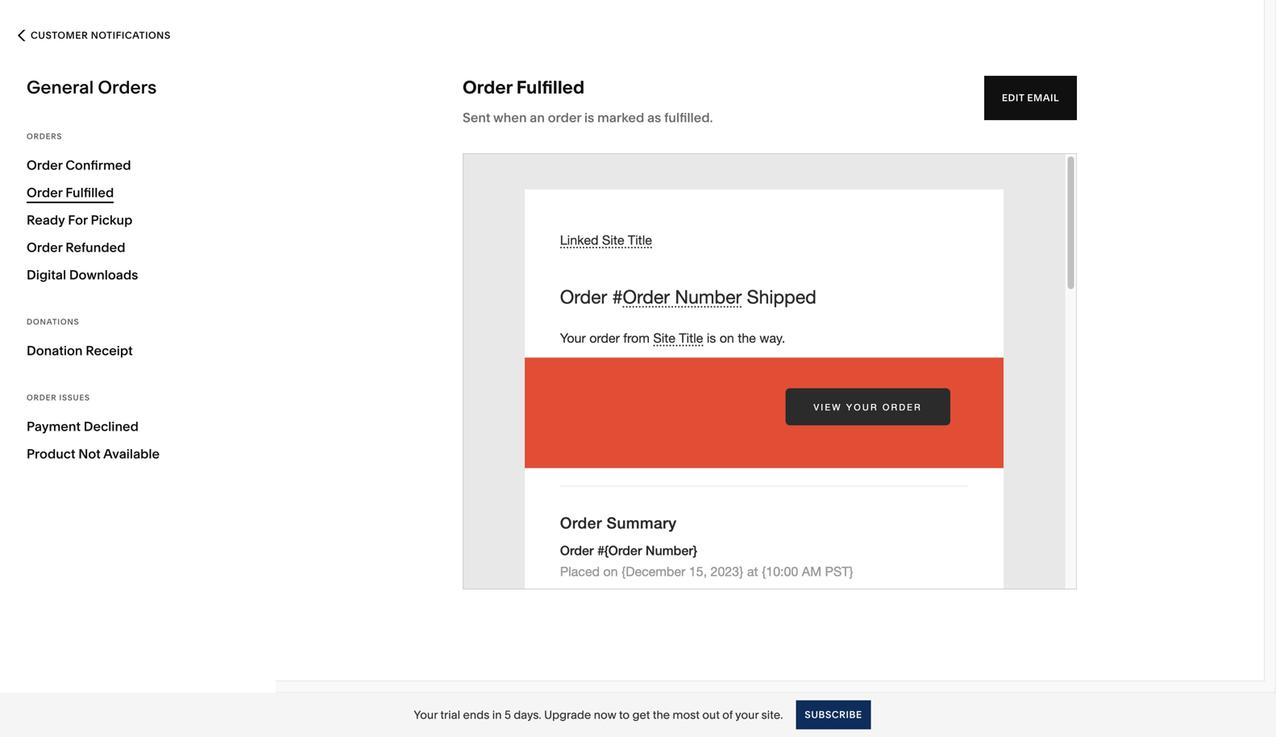 Task type: vqa. For each thing, say whether or not it's contained in the screenshot.
Refunded
yes



Task type: describe. For each thing, give the bounding box(es) containing it.
digital
[[27, 267, 66, 283]]

days.
[[514, 708, 542, 722]]

your
[[414, 708, 438, 722]]

notifications
[[91, 29, 171, 41]]

now
[[594, 708, 617, 722]]

downloads
[[69, 267, 138, 283]]

issues
[[59, 393, 90, 402]]

sent
[[463, 110, 491, 125]]

the
[[653, 708, 670, 722]]

to
[[619, 708, 630, 722]]

digital downloads
[[27, 267, 138, 283]]

payment declined
[[27, 419, 139, 434]]

0 vertical spatial orders
[[98, 76, 157, 98]]

edit
[[1002, 92, 1025, 104]]

declined
[[84, 419, 139, 434]]

fulfilled for order fulfilled edit email sent when an order is marked as fulfilled.
[[517, 76, 585, 98]]

order
[[548, 110, 582, 125]]

is
[[585, 110, 595, 125]]

order for order refunded
[[27, 240, 62, 255]]

your trial ends in 5 days. upgrade now to get the most out of your site.
[[414, 708, 783, 722]]

out
[[703, 708, 720, 722]]

donations
[[27, 317, 79, 327]]

email
[[1028, 92, 1060, 104]]

payment
[[27, 419, 81, 434]]

order for order confirmed
[[27, 157, 62, 173]]

edit email button
[[985, 76, 1078, 120]]

order for order fulfilled
[[27, 185, 62, 200]]

marked
[[598, 110, 645, 125]]

5
[[505, 708, 511, 722]]

site.
[[762, 708, 783, 722]]

receipt
[[86, 343, 133, 359]]

product not available
[[27, 446, 160, 462]]

subscribe
[[805, 709, 863, 721]]

in
[[493, 708, 502, 722]]

product
[[27, 446, 75, 462]]

confirmed
[[65, 157, 131, 173]]

fulfilled for order fulfilled
[[65, 185, 114, 200]]



Task type: locate. For each thing, give the bounding box(es) containing it.
customer notifications
[[31, 29, 171, 41]]

order fulfilled
[[27, 185, 114, 200]]

when
[[494, 110, 527, 125]]

fulfilled up an
[[517, 76, 585, 98]]

order refunded
[[27, 240, 125, 255]]

order confirmed
[[27, 157, 131, 173]]

an
[[530, 110, 545, 125]]

ready for pickup
[[27, 212, 133, 228]]

orders up the order confirmed
[[27, 131, 62, 141]]

order up the ready
[[27, 185, 62, 200]]

customer
[[31, 29, 88, 41]]

not
[[78, 446, 101, 462]]

order up payment
[[27, 393, 57, 402]]

most
[[673, 708, 700, 722]]

order inside order fulfilled edit email sent when an order is marked as fulfilled.
[[463, 76, 513, 98]]

order refunded link
[[27, 234, 249, 261], [27, 234, 249, 261]]

trial
[[441, 708, 461, 722]]

fulfilled inside order fulfilled edit email sent when an order is marked as fulfilled.
[[517, 76, 585, 98]]

0 horizontal spatial orders
[[27, 131, 62, 141]]

1 vertical spatial orders
[[27, 131, 62, 141]]

1 horizontal spatial fulfilled
[[517, 76, 585, 98]]

order for order issues
[[27, 393, 57, 402]]

fulfilled
[[517, 76, 585, 98], [65, 185, 114, 200]]

order fulfilled edit email sent when an order is marked as fulfilled.
[[463, 76, 1060, 125]]

as
[[648, 110, 662, 125]]

digital downloads link
[[27, 261, 249, 289], [27, 261, 249, 289]]

1 horizontal spatial orders
[[98, 76, 157, 98]]

of
[[723, 708, 733, 722]]

0 vertical spatial fulfilled
[[517, 76, 585, 98]]

general
[[27, 76, 94, 98]]

customer notifications button
[[0, 18, 189, 53]]

product not available link
[[27, 440, 249, 468], [27, 440, 249, 468]]

order for order fulfilled edit email sent when an order is marked as fulfilled.
[[463, 76, 513, 98]]

donation receipt link
[[27, 337, 249, 365], [27, 337, 249, 365]]

donation
[[27, 343, 83, 359]]

orders
[[98, 76, 157, 98], [27, 131, 62, 141]]

order confirmed link
[[27, 152, 249, 179], [27, 152, 249, 179]]

for
[[68, 212, 88, 228]]

ready for pickup link
[[27, 206, 249, 234], [27, 206, 249, 234]]

ready
[[27, 212, 65, 228]]

donation receipt
[[27, 343, 133, 359]]

0 horizontal spatial fulfilled
[[65, 185, 114, 200]]

refunded
[[65, 240, 125, 255]]

order down the ready
[[27, 240, 62, 255]]

order up "sent"
[[463, 76, 513, 98]]

order fulfilled link
[[27, 179, 249, 206], [27, 179, 249, 206]]

order up order fulfilled
[[27, 157, 62, 173]]

order issues
[[27, 393, 90, 402]]

orders down notifications
[[98, 76, 157, 98]]

get
[[633, 708, 650, 722]]

fulfilled.
[[665, 110, 713, 125]]

order
[[463, 76, 513, 98], [27, 157, 62, 173], [27, 185, 62, 200], [27, 240, 62, 255], [27, 393, 57, 402]]

your
[[736, 708, 759, 722]]

available
[[103, 446, 160, 462]]

payment declined link
[[27, 413, 249, 440], [27, 413, 249, 440]]

1 vertical spatial fulfilled
[[65, 185, 114, 200]]

general orders
[[27, 76, 157, 98]]

ends
[[463, 708, 490, 722]]

fulfilled down confirmed in the left of the page
[[65, 185, 114, 200]]

pickup
[[91, 212, 133, 228]]

upgrade
[[544, 708, 591, 722]]

subscribe button
[[796, 701, 872, 730]]



